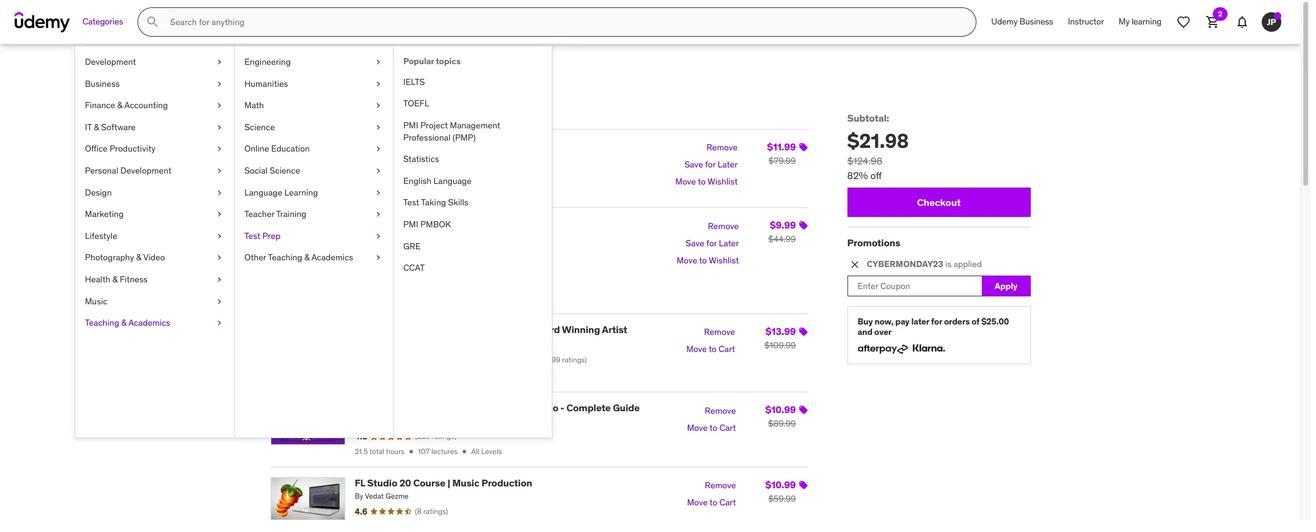 Task type: vqa. For each thing, say whether or not it's contained in the screenshot.
Point & Shoot: Easy Ways to Take Great Pictures 'link'
no



Task type: describe. For each thing, give the bounding box(es) containing it.
apply button
[[982, 276, 1031, 297]]

udemy image
[[15, 12, 70, 32]]

complete
[[566, 402, 611, 414]]

office productivity
[[85, 143, 155, 154]]

move to cart button for remove button on the left of $13.99 $109.99
[[686, 341, 735, 358]]

test for test prep
[[244, 230, 260, 241]]

4.8
[[355, 431, 367, 442]]

0 horizontal spatial teaching
[[85, 317, 119, 328]]

my learning
[[1119, 16, 1162, 27]]

music for music production + composition in fl studio - complete guide christopher smith
[[355, 402, 382, 414]]

test prep element
[[393, 46, 552, 438]]

photography & video link
[[75, 247, 234, 269]]

wishlist for top save for later button
[[708, 176, 738, 187]]

remove for remove button left of $10.99 $59.99
[[705, 480, 736, 491]]

learning
[[284, 187, 318, 198]]

2 xxsmall image from the left
[[460, 448, 469, 456]]

statistics link
[[394, 149, 552, 170]]

lifestyle link
[[75, 225, 234, 247]]

remove left $11.99
[[707, 142, 738, 153]]

social science
[[244, 165, 300, 176]]

xsmall image for office productivity
[[214, 143, 224, 155]]

subtotal: $21.98 $124.98 82% off
[[847, 112, 909, 182]]

health & fitness link
[[75, 269, 234, 291]]

0 vertical spatial remove move to cart
[[686, 327, 735, 355]]

macfarlane
[[389, 232, 426, 241]]

xsmall image for test prep
[[373, 230, 383, 242]]

applied
[[954, 259, 982, 270]]

xsmall image for personal development
[[214, 165, 224, 177]]

- inside music production + composition in fl studio - complete guide christopher smith
[[560, 402, 564, 414]]

pmbok
[[420, 219, 451, 230]]

development inside development link
[[85, 56, 136, 67]]

xsmall image for language learning
[[373, 187, 383, 199]]

shopping
[[270, 63, 383, 93]]

productivity
[[110, 143, 155, 154]]

skills
[[448, 197, 468, 208]]

xsmall image for teaching & academics
[[214, 317, 224, 329]]

teaching & academics link
[[75, 312, 234, 334]]

learning
[[1132, 16, 1162, 27]]

xxsmall image
[[400, 263, 408, 272]]

(1,130 ratings)
[[464, 170, 508, 180]]

by inside watercolor painting for beginners | by award winning artist broderick wong
[[517, 323, 529, 336]]

marketing link
[[75, 204, 234, 225]]

instructor
[[1068, 16, 1104, 27]]

$11.99 $79.99
[[767, 141, 796, 166]]

hours for 4.5 total hours
[[383, 372, 402, 381]]

82%
[[847, 169, 868, 182]]

for for the bottom save for later button
[[706, 237, 717, 248]]

engineering
[[244, 56, 291, 67]]

you have alerts image
[[1274, 12, 1281, 20]]

(228
[[415, 432, 430, 441]]

21.5 total hours
[[355, 447, 405, 456]]

ielts
[[403, 76, 425, 87]]

health & fitness
[[85, 274, 148, 285]]

2 link
[[1198, 7, 1228, 37]]

total for 4.5
[[367, 372, 382, 381]]

instructor link
[[1061, 7, 1111, 37]]

beginners
[[464, 323, 510, 336]]

hours for 5 total hours
[[377, 187, 396, 197]]

test prep link
[[235, 225, 393, 247]]

2 courses in cart
[[270, 112, 347, 124]]

xsmall image for other teaching & academics
[[373, 252, 383, 264]]

save for top save for later button
[[685, 159, 703, 170]]

personal
[[85, 165, 118, 176]]

guide
[[613, 402, 640, 414]]

social science link
[[235, 160, 393, 182]]

it & software link
[[75, 117, 234, 138]]

total for 5
[[361, 187, 375, 197]]

ratings) for fl studio 20 course | music production
[[423, 506, 448, 516]]

5 total hours
[[355, 187, 396, 197]]

remove for remove button to the left of $10.99 $89.99 on the bottom right of page
[[705, 405, 736, 416]]

$21.98
[[847, 128, 909, 153]]

save for the bottom save for later button
[[686, 237, 704, 248]]

(4
[[415, 247, 421, 256]]

xsmall image for music
[[214, 295, 224, 307]]

teaching & academics
[[85, 317, 170, 328]]

fl inside fl studio 20 course | music production by vedat gezme
[[355, 477, 365, 489]]

by inside fl studio 20 course | music production by vedat gezme
[[355, 491, 363, 501]]

klarna image
[[913, 342, 945, 354]]

test for test taking skills
[[403, 197, 419, 208]]

toefl link
[[394, 93, 552, 115]]

fl inside music production + composition in fl studio - complete guide christopher smith
[[516, 402, 526, 414]]

fitness
[[120, 274, 148, 285]]

oseman
[[380, 154, 407, 163]]

for inside buy now, pay later for orders of $25.00 and over
[[931, 316, 942, 327]]

business inside business link
[[85, 78, 120, 89]]

ccat link
[[394, 257, 552, 279]]

xsmall image for photography & video
[[214, 252, 224, 264]]

teacher training link
[[235, 204, 393, 225]]

8
[[411, 262, 415, 271]]

and
[[858, 326, 873, 337]]

(228 ratings)
[[415, 432, 457, 441]]

remove button left $10.99 $59.99
[[705, 477, 736, 494]]

coupon icon image for $11.99 $79.99
[[798, 142, 808, 152]]

later for top save for later button
[[718, 159, 738, 170]]

cart for remove button left of $10.99 $59.99
[[719, 497, 736, 508]]

xsmall image for lifestyle
[[214, 230, 224, 242]]

business inside udemy business link
[[1020, 16, 1053, 27]]

over
[[874, 326, 892, 337]]

award
[[531, 323, 560, 336]]

bestseller for watercolor painting for beginners | by award winning artist
[[360, 355, 394, 364]]

my
[[1119, 16, 1130, 27]]

| for beginners
[[512, 323, 515, 336]]

& for video
[[136, 252, 141, 263]]

music production + composition in fl studio - complete guide christopher smith
[[355, 402, 640, 426]]

lighting
[[403, 139, 441, 151]]

promotions
[[847, 237, 900, 249]]

xsmall image for marketing
[[214, 208, 224, 220]]

pmi for pmi pmbok
[[403, 219, 418, 230]]

remove for remove button on the left of $13.99 $109.99
[[704, 327, 735, 338]]

1 xxsmall image from the left
[[407, 448, 416, 456]]

teacher
[[244, 208, 274, 219]]

ielts link
[[394, 71, 552, 93]]

music for music
[[85, 295, 107, 306]]

finance
[[85, 100, 115, 111]]

wishlist image
[[1176, 15, 1191, 29]]

popular
[[403, 56, 434, 67]]

35 total mins
[[355, 262, 397, 271]]

2 for 2 courses in cart
[[270, 112, 276, 124]]

4.6 for storytelling
[[355, 246, 367, 257]]

pmi project management professional (pmp) link
[[394, 115, 552, 149]]

xsmall image for social science
[[373, 165, 383, 177]]

| for course
[[447, 477, 450, 489]]

buy now, pay later for orders of $25.00 and over
[[858, 316, 1009, 337]]

remove save for later move to wishlist for top save for later button
[[675, 142, 738, 187]]

107
[[418, 447, 430, 456]]

coupon icon image for $13.99 $109.99
[[798, 327, 808, 337]]

video
[[143, 252, 165, 263]]

my learning link
[[1111, 7, 1169, 37]]

cybermonday23
[[867, 259, 943, 270]]

coupon icon image for $10.99 $89.99
[[798, 405, 808, 415]]

lectures for lighting
[[417, 262, 443, 271]]

pmi for pmi project management professional (pmp)
[[403, 120, 418, 131]]

painting
[[407, 323, 445, 336]]

test taking skills
[[403, 197, 468, 208]]

1 vertical spatial academics
[[128, 317, 170, 328]]

shopping cart with 2 items image
[[1206, 15, 1220, 29]]

levels
[[481, 447, 502, 456]]

$10.99 $89.99
[[765, 403, 796, 429]]

4.5 total hours
[[355, 372, 402, 381]]

cinematic for cinematic storytelling - beginners course
[[355, 217, 401, 229]]

& for software
[[94, 121, 99, 132]]

1 vertical spatial save for later button
[[686, 235, 739, 252]]

taking
[[421, 197, 446, 208]]

(4 ratings)
[[415, 247, 448, 256]]

& for accounting
[[117, 100, 122, 111]]

professional
[[403, 132, 451, 143]]

production inside music production + composition in fl studio - complete guide christopher smith
[[384, 402, 435, 414]]

development link
[[75, 51, 234, 73]]

1,130 ratings element
[[464, 170, 508, 181]]

Enter Coupon text field
[[847, 276, 982, 297]]



Task type: locate. For each thing, give the bounding box(es) containing it.
1 vertical spatial remove move to cart
[[687, 405, 736, 433]]

move to cart button
[[686, 341, 735, 358], [687, 419, 736, 436], [687, 494, 736, 511]]

2 $10.99 from the top
[[765, 478, 796, 491]]

1 horizontal spatial |
[[512, 323, 515, 336]]

2 vertical spatial lectures
[[431, 447, 458, 456]]

language inside the test prep element
[[434, 175, 472, 186]]

| right course
[[447, 477, 450, 489]]

0 horizontal spatial studio
[[367, 477, 397, 489]]

storytelling
[[403, 217, 457, 229]]

subtotal:
[[847, 112, 889, 124]]

1 vertical spatial teaching
[[85, 317, 119, 328]]

0 horizontal spatial fl
[[355, 477, 365, 489]]

1 pmi from the top
[[403, 120, 418, 131]]

is
[[945, 259, 952, 270]]

1 vertical spatial 2
[[270, 112, 276, 124]]

ratings) right (4
[[423, 247, 448, 256]]

remove button left $9.99 $44.99
[[708, 218, 739, 235]]

studio left "complete"
[[528, 402, 558, 414]]

xsmall image for development
[[214, 56, 224, 68]]

xsmall image inside development link
[[214, 56, 224, 68]]

0 horizontal spatial -
[[459, 217, 463, 229]]

0 vertical spatial move to cart button
[[686, 341, 735, 358]]

neil
[[365, 154, 378, 163]]

1 coupon icon image from the top
[[798, 142, 808, 152]]

move for remove button to the left of $10.99 $89.99 on the bottom right of page
[[687, 422, 708, 433]]

0 vertical spatial science
[[244, 121, 275, 132]]

1 $10.99 from the top
[[765, 403, 796, 416]]

social
[[244, 165, 268, 176]]

move for remove button left of $10.99 $59.99
[[687, 497, 708, 508]]

pmi pmbok link
[[394, 214, 552, 236]]

0 vertical spatial later
[[718, 159, 738, 170]]

composition
[[445, 402, 503, 414]]

4 coupon icon image from the top
[[798, 405, 808, 415]]

lifestyle
[[85, 230, 117, 241]]

coupon icon image for $9.99 $44.99
[[798, 221, 808, 231]]

design
[[85, 187, 112, 198]]

xsmall image for math
[[373, 100, 383, 112]]

0 vertical spatial move to wishlist button
[[675, 174, 738, 191]]

language up teacher
[[244, 187, 282, 198]]

2 vertical spatial for
[[931, 316, 942, 327]]

ratings) right (5,099
[[562, 355, 587, 364]]

move to cart button for remove button left of $10.99 $59.99
[[687, 494, 736, 511]]

lectures for painting
[[431, 447, 458, 456]]

online
[[244, 143, 269, 154]]

fl studio 20 course | music production link
[[355, 477, 532, 489]]

in inside music production + composition in fl studio - complete guide christopher smith
[[505, 402, 514, 414]]

afterpay image
[[858, 345, 908, 354]]

xsmall image for design
[[214, 187, 224, 199]]

xxsmall image
[[407, 448, 416, 456], [460, 448, 469, 456]]

1 vertical spatial pmi
[[403, 219, 418, 230]]

1 vertical spatial production
[[481, 477, 532, 489]]

1 horizontal spatial teaching
[[268, 252, 302, 263]]

bestseller up 5 total hours
[[360, 171, 394, 180]]

remove save for later move to wishlist
[[675, 142, 738, 187], [677, 220, 739, 266]]

cinematic for cinematic lighting
[[355, 139, 401, 151]]

2 vertical spatial move to cart button
[[687, 494, 736, 511]]

smith
[[405, 416, 425, 426]]

total for 21.5
[[369, 447, 384, 456]]

1 vertical spatial remove save for later move to wishlist
[[677, 220, 739, 266]]

english language link
[[394, 170, 552, 192]]

pmi up 'macfarlane'
[[403, 219, 418, 230]]

ratings) right (8
[[423, 506, 448, 516]]

1 horizontal spatial 2
[[1218, 9, 1222, 18]]

1 vertical spatial move to cart button
[[687, 419, 736, 436]]

0 horizontal spatial music
[[85, 295, 107, 306]]

bestseller for cinematic lighting
[[360, 171, 394, 180]]

topics
[[436, 56, 461, 67]]

development down the categories dropdown button
[[85, 56, 136, 67]]

teaching down the health
[[85, 317, 119, 328]]

1 horizontal spatial by
[[517, 323, 529, 336]]

coupon icon image right $13.99
[[798, 327, 808, 337]]

4 ratings element
[[415, 247, 448, 257]]

4.6 up the 23
[[403, 170, 416, 181]]

english language
[[403, 175, 472, 186]]

studio up vedat
[[367, 477, 397, 489]]

watercolor painting for beginners | by award winning artist link
[[355, 323, 627, 336]]

1 horizontal spatial production
[[481, 477, 532, 489]]

later for the bottom save for later button
[[719, 237, 739, 248]]

science up online
[[244, 121, 275, 132]]

& down music link
[[121, 317, 127, 328]]

+
[[437, 402, 443, 414]]

xsmall image inside humanities link
[[373, 78, 383, 90]]

4.6 down vedat
[[355, 506, 367, 517]]

watercolor
[[355, 323, 405, 336]]

1 vertical spatial lectures
[[417, 262, 443, 271]]

personal development link
[[75, 160, 234, 182]]

wishlist for the bottom save for later button
[[709, 255, 739, 266]]

1 horizontal spatial music
[[355, 402, 382, 414]]

228 ratings element
[[415, 432, 457, 442]]

(8
[[415, 506, 422, 516]]

5,099 ratings element
[[539, 355, 587, 365]]

business right udemy
[[1020, 16, 1053, 27]]

ratings) for cinematic storytelling - beginners course
[[423, 247, 448, 256]]

coupon icon image right $10.99 $89.99 on the bottom right of page
[[798, 405, 808, 415]]

(1,130
[[464, 170, 482, 180]]

gre
[[403, 240, 421, 251]]

xsmall image inside math link
[[373, 100, 383, 112]]

other teaching & academics link
[[235, 247, 393, 269]]

0 horizontal spatial by
[[355, 491, 363, 501]]

0 vertical spatial remove save for later move to wishlist
[[675, 142, 738, 187]]

0 vertical spatial hours
[[377, 187, 396, 197]]

$10.99 $59.99
[[765, 478, 796, 504]]

vedat
[[365, 491, 384, 501]]

management
[[450, 120, 500, 131]]

4.6 up 35
[[355, 246, 367, 257]]

xsmall image
[[373, 56, 383, 68], [214, 78, 224, 90], [373, 78, 383, 90], [214, 100, 224, 112], [373, 100, 383, 112], [214, 143, 224, 155], [373, 143, 383, 155], [214, 165, 224, 177], [214, 187, 224, 199], [373, 187, 383, 199], [373, 208, 383, 220], [373, 230, 383, 242], [214, 252, 224, 264], [214, 295, 224, 307]]

1 vertical spatial wishlist
[[709, 255, 739, 266]]

2 horizontal spatial music
[[452, 477, 479, 489]]

1 vertical spatial business
[[85, 78, 120, 89]]

move to wishlist button for the bottom save for later button
[[677, 252, 739, 269]]

- down skills
[[459, 217, 463, 229]]

development down office productivity link
[[120, 165, 171, 176]]

cinematic lighting neil oseman
[[355, 139, 441, 163]]

music up christopher
[[355, 402, 382, 414]]

0 horizontal spatial business
[[85, 78, 120, 89]]

| inside fl studio 20 course | music production by vedat gezme
[[447, 477, 450, 489]]

0 vertical spatial development
[[85, 56, 136, 67]]

remove button left $13.99 $109.99
[[704, 324, 735, 341]]

cart left $10.99 $89.99 on the bottom right of page
[[719, 422, 736, 433]]

0 horizontal spatial academics
[[128, 317, 170, 328]]

total right 21.5 on the left bottom
[[369, 447, 384, 456]]

1 vertical spatial later
[[719, 237, 739, 248]]

0 vertical spatial fl
[[516, 402, 526, 414]]

0 vertical spatial |
[[512, 323, 515, 336]]

2 for 2
[[1218, 9, 1222, 18]]

teaching down the prep
[[268, 252, 302, 263]]

all levels
[[471, 447, 502, 456]]

1 horizontal spatial in
[[505, 402, 514, 414]]

cinematic inside cinematic lighting neil oseman
[[355, 139, 401, 151]]

1 vertical spatial studio
[[367, 477, 397, 489]]

lectures down 228 ratings element
[[431, 447, 458, 456]]

in right courses at the left of the page
[[317, 112, 326, 124]]

1 horizontal spatial academics
[[311, 252, 353, 263]]

ratings) inside 5,099 ratings element
[[562, 355, 587, 364]]

0 vertical spatial by
[[517, 323, 529, 336]]

coupon icon image right $9.99
[[798, 221, 808, 231]]

0 vertical spatial 4.6
[[403, 170, 416, 181]]

remove left $10.99 $59.99
[[705, 480, 736, 491]]

xsmall image for science
[[373, 121, 383, 133]]

1 vertical spatial $10.99
[[765, 478, 796, 491]]

$9.99
[[770, 219, 796, 231]]

1 vertical spatial fl
[[355, 477, 365, 489]]

1 cinematic from the top
[[355, 139, 401, 151]]

xsmall image inside health & fitness link
[[214, 274, 224, 286]]

later left the '$44.99'
[[719, 237, 739, 248]]

health
[[85, 274, 110, 285]]

coupon icon image for $10.99 $59.99
[[798, 480, 808, 490]]

categories
[[82, 16, 123, 27]]

0 vertical spatial -
[[459, 217, 463, 229]]

music production + composition in fl studio - complete guide link
[[355, 402, 640, 414]]

| inside watercolor painting for beginners | by award winning artist broderick wong
[[512, 323, 515, 336]]

fl studio 20 course | music production by vedat gezme
[[355, 477, 532, 501]]

xsmall image for engineering
[[373, 56, 383, 68]]

xsmall image for teacher training
[[373, 208, 383, 220]]

submit search image
[[146, 15, 160, 29]]

$10.99 for $10.99 $89.99
[[765, 403, 796, 416]]

photography
[[85, 252, 134, 263]]

office
[[85, 143, 108, 154]]

cinematic lighting link
[[355, 139, 441, 151]]

1 vertical spatial move to wishlist button
[[677, 252, 739, 269]]

& left 'video'
[[136, 252, 141, 263]]

remove left $13.99 $109.99
[[704, 327, 735, 338]]

save
[[685, 159, 703, 170], [686, 237, 704, 248]]

0 horizontal spatial production
[[384, 402, 435, 414]]

music down the 'all'
[[452, 477, 479, 489]]

1 horizontal spatial fl
[[516, 402, 526, 414]]

0 vertical spatial lectures
[[419, 187, 446, 197]]

0 vertical spatial language
[[434, 175, 472, 186]]

cart left $109.99
[[719, 344, 735, 355]]

xsmall image inside test prep link
[[373, 230, 383, 242]]

& for academics
[[121, 317, 127, 328]]

lectures up the "taking"
[[419, 187, 446, 197]]

xsmall image inside 'social science' link
[[373, 165, 383, 177]]

0 vertical spatial 2
[[1218, 9, 1222, 18]]

0 vertical spatial production
[[384, 402, 435, 414]]

1 vertical spatial for
[[706, 237, 717, 248]]

remove left $9.99 $44.99
[[708, 220, 739, 231]]

2 bestseller from the top
[[360, 355, 394, 364]]

test inside "link"
[[403, 197, 419, 208]]

cart for remove button on the left of $13.99 $109.99
[[719, 344, 735, 355]]

design link
[[75, 182, 234, 204]]

development inside personal development link
[[120, 165, 171, 176]]

0 horizontal spatial xxsmall image
[[407, 448, 416, 456]]

0 vertical spatial academics
[[311, 252, 353, 263]]

2 coupon icon image from the top
[[798, 221, 808, 231]]

1 vertical spatial development
[[120, 165, 171, 176]]

1 horizontal spatial xxsmall image
[[460, 448, 469, 456]]

xsmall image inside science link
[[373, 121, 383, 133]]

xsmall image for health & fitness
[[214, 274, 224, 286]]

ratings) inside 8 ratings element
[[423, 506, 448, 516]]

winning
[[562, 323, 600, 336]]

1 horizontal spatial business
[[1020, 16, 1053, 27]]

xsmall image inside language learning link
[[373, 187, 383, 199]]

cinematic up robert
[[355, 217, 401, 229]]

0 horizontal spatial 2
[[270, 112, 276, 124]]

0 vertical spatial wishlist
[[708, 176, 738, 187]]

0 horizontal spatial language
[[244, 187, 282, 198]]

cart left $10.99 $59.99
[[719, 497, 736, 508]]

0 vertical spatial teaching
[[268, 252, 302, 263]]

christopher
[[365, 416, 404, 426]]

1 horizontal spatial -
[[560, 402, 564, 414]]

cinematic inside the 'cinematic storytelling - beginners course robert macfarlane'
[[355, 217, 401, 229]]

5 coupon icon image from the top
[[798, 480, 808, 490]]

music inside fl studio 20 course | music production by vedat gezme
[[452, 477, 479, 489]]

hours left 107
[[386, 447, 405, 456]]

total for 35
[[365, 262, 380, 271]]

0 horizontal spatial test
[[244, 230, 260, 241]]

0 vertical spatial business
[[1020, 16, 1053, 27]]

science inside science link
[[244, 121, 275, 132]]

0 vertical spatial save
[[685, 159, 703, 170]]

- left "complete"
[[560, 402, 564, 414]]

2 vertical spatial hours
[[386, 447, 405, 456]]

coupon icon image right $10.99 $59.99
[[798, 480, 808, 490]]

cart up online education link
[[328, 112, 347, 124]]

xsmall image for it & software
[[214, 121, 224, 133]]

production up smith
[[384, 402, 435, 414]]

coupon icon image right $11.99
[[798, 142, 808, 152]]

xsmall image inside online education link
[[373, 143, 383, 155]]

|
[[512, 323, 515, 336], [447, 477, 450, 489]]

coupon icon image
[[798, 142, 808, 152], [798, 221, 808, 231], [798, 327, 808, 337], [798, 405, 808, 415], [798, 480, 808, 490]]

total right 4.5
[[367, 372, 382, 381]]

later left $79.99
[[718, 159, 738, 170]]

0 vertical spatial test
[[403, 197, 419, 208]]

| right beginners
[[512, 323, 515, 336]]

music inside music production + composition in fl studio - complete guide christopher smith
[[355, 402, 382, 414]]

(5,099 ratings)
[[539, 355, 587, 364]]

0 vertical spatial in
[[317, 112, 326, 124]]

music down the health
[[85, 295, 107, 306]]

for for top save for later button
[[705, 159, 716, 170]]

finance & accounting
[[85, 100, 168, 111]]

& for fitness
[[112, 274, 118, 285]]

gre link
[[394, 236, 552, 257]]

$10.99 up $89.99
[[765, 403, 796, 416]]

1 horizontal spatial studio
[[528, 402, 558, 414]]

academics left 35
[[311, 252, 353, 263]]

ratings) inside '4 ratings' element
[[423, 247, 448, 256]]

xsmall image for online education
[[373, 143, 383, 155]]

engineering link
[[235, 51, 393, 73]]

notifications image
[[1235, 15, 1250, 29]]

in right composition on the bottom left
[[505, 402, 514, 414]]

xsmall image inside office productivity link
[[214, 143, 224, 155]]

Search for anything text field
[[168, 12, 961, 32]]

1 vertical spatial save
[[686, 237, 704, 248]]

$10.99 for $10.99 $59.99
[[765, 478, 796, 491]]

production down levels
[[481, 477, 532, 489]]

0 vertical spatial music
[[85, 295, 107, 306]]

xsmall image inside lifestyle "link"
[[214, 230, 224, 242]]

4.6 for studio
[[355, 506, 367, 517]]

math
[[244, 100, 264, 111]]

0 vertical spatial for
[[705, 159, 716, 170]]

move to wishlist button
[[675, 174, 738, 191], [677, 252, 739, 269]]

cart up toefl
[[388, 63, 438, 93]]

2 vertical spatial 4.6
[[355, 506, 367, 517]]

artist
[[602, 323, 627, 336]]

wong
[[399, 338, 418, 347]]

ratings) for music production + composition in fl studio - complete guide
[[432, 432, 457, 441]]

1 vertical spatial science
[[270, 165, 300, 176]]

of
[[972, 316, 980, 327]]

xsmall image inside business link
[[214, 78, 224, 90]]

robert
[[365, 232, 388, 241]]

0 vertical spatial studio
[[528, 402, 558, 414]]

orders
[[944, 316, 970, 327]]

cinematic up neil
[[355, 139, 401, 151]]

marketing
[[85, 208, 124, 219]]

science link
[[235, 117, 393, 138]]

& right it
[[94, 121, 99, 132]]

xsmall image inside engineering link
[[373, 56, 383, 68]]

pmi up professional
[[403, 120, 418, 131]]

lectures
[[419, 187, 446, 197], [417, 262, 443, 271], [431, 447, 458, 456]]

1 vertical spatial cinematic
[[355, 217, 401, 229]]

fl up vedat
[[355, 477, 365, 489]]

$13.99 $109.99
[[764, 325, 796, 351]]

move to cart button for remove button to the left of $10.99 $89.99 on the bottom right of page
[[687, 419, 736, 436]]

xsmall image inside the photography & video link
[[214, 252, 224, 264]]

$10.99 up $59.99
[[765, 478, 796, 491]]

& right the health
[[112, 274, 118, 285]]

xsmall image inside music link
[[214, 295, 224, 307]]

0 vertical spatial cinematic
[[355, 139, 401, 151]]

1 vertical spatial language
[[244, 187, 282, 198]]

1 vertical spatial bestseller
[[360, 355, 394, 364]]

studio inside fl studio 20 course | music production by vedat gezme
[[367, 477, 397, 489]]

it
[[85, 121, 92, 132]]

xsmall image for finance & accounting
[[214, 100, 224, 112]]

(5,099
[[539, 355, 560, 364]]

xsmall image inside marketing "link"
[[214, 208, 224, 220]]

8 ratings element
[[415, 506, 448, 517]]

0 vertical spatial pmi
[[403, 120, 418, 131]]

2
[[1218, 9, 1222, 18], [270, 112, 276, 124]]

xsmall image inside design link
[[214, 187, 224, 199]]

studio
[[528, 402, 558, 414], [367, 477, 397, 489]]

by left vedat
[[355, 491, 363, 501]]

0 vertical spatial save for later button
[[685, 157, 738, 174]]

2 left notifications icon
[[1218, 9, 1222, 18]]

lectures down '4 ratings' element
[[417, 262, 443, 271]]

training
[[276, 208, 306, 219]]

pmi project management professional (pmp)
[[403, 120, 500, 143]]

udemy
[[991, 16, 1018, 27]]

fl right composition on the bottom left
[[516, 402, 526, 414]]

shopping cart
[[270, 63, 438, 93]]

remove save for later move to wishlist for the bottom save for later button
[[677, 220, 739, 266]]

0 vertical spatial $10.99
[[765, 403, 796, 416]]

- inside the 'cinematic storytelling - beginners course robert macfarlane'
[[459, 217, 463, 229]]

cart for remove button to the left of $10.99 $89.99 on the bottom right of page
[[719, 422, 736, 433]]

total right 35
[[365, 262, 380, 271]]

2 left courses at the left of the page
[[270, 112, 276, 124]]

move for remove button on the left of $13.99 $109.99
[[686, 344, 707, 355]]

ratings) up 107 lectures
[[432, 432, 457, 441]]

1 vertical spatial hours
[[383, 372, 402, 381]]

science inside 'social science' link
[[270, 165, 300, 176]]

test left the prep
[[244, 230, 260, 241]]

humanities
[[244, 78, 288, 89]]

by left award at the bottom left
[[517, 323, 529, 336]]

1 vertical spatial -
[[560, 402, 564, 414]]

ratings) right (1,130
[[484, 170, 508, 180]]

ratings) inside 228 ratings element
[[432, 432, 457, 441]]

xsmall image inside it & software link
[[214, 121, 224, 133]]

ratings) inside 1,130 ratings element
[[484, 170, 508, 180]]

xsmall image inside personal development link
[[214, 165, 224, 177]]

business
[[1020, 16, 1053, 27], [85, 78, 120, 89]]

remove move to cart
[[686, 327, 735, 355], [687, 405, 736, 433], [687, 480, 736, 508]]

2 cinematic from the top
[[355, 217, 401, 229]]

xsmall image
[[214, 56, 224, 68], [214, 121, 224, 133], [373, 121, 383, 133], [373, 165, 383, 177], [214, 208, 224, 220], [214, 230, 224, 242], [373, 252, 383, 264], [214, 274, 224, 286], [214, 317, 224, 329]]

1 vertical spatial 4.6
[[355, 246, 367, 257]]

language up skills
[[434, 175, 472, 186]]

1 horizontal spatial language
[[434, 175, 472, 186]]

xsmall image inside teacher training link
[[373, 208, 383, 220]]

udemy business
[[991, 16, 1053, 27]]

1 vertical spatial by
[[355, 491, 363, 501]]

(8 ratings)
[[415, 506, 448, 516]]

now,
[[875, 316, 894, 327]]

$25.00
[[981, 316, 1009, 327]]

1 bestseller from the top
[[360, 171, 394, 180]]

xxsmall image left the 'all'
[[460, 448, 469, 456]]

& down test prep link
[[304, 252, 310, 263]]

move to wishlist button for top save for later button
[[675, 174, 738, 191]]

test down the 23
[[403, 197, 419, 208]]

in
[[317, 112, 326, 124], [505, 402, 514, 414]]

2 vertical spatial music
[[452, 477, 479, 489]]

remove button left $11.99
[[707, 139, 738, 157]]

4.6
[[403, 170, 416, 181], [355, 246, 367, 257], [355, 506, 367, 517]]

hours left the 23
[[377, 187, 396, 197]]

0 horizontal spatial |
[[447, 477, 450, 489]]

remove button left $10.99 $89.99 on the bottom right of page
[[705, 402, 736, 419]]

0 vertical spatial bestseller
[[360, 171, 394, 180]]

1 vertical spatial in
[[505, 402, 514, 414]]

science up "language learning"
[[270, 165, 300, 176]]

remove left $10.99 $89.99 on the bottom right of page
[[705, 405, 736, 416]]

studio inside music production + composition in fl studio - complete guide christopher smith
[[528, 402, 558, 414]]

education
[[271, 143, 310, 154]]

teaching
[[268, 252, 302, 263], [85, 317, 119, 328]]

jp
[[1267, 16, 1276, 27]]

business up finance
[[85, 78, 120, 89]]

1 horizontal spatial test
[[403, 197, 419, 208]]

3 coupon icon image from the top
[[798, 327, 808, 337]]

production inside fl studio 20 course | music production by vedat gezme
[[481, 477, 532, 489]]

bestseller up 4.5 total hours at bottom left
[[360, 355, 394, 364]]

total right 5
[[361, 187, 375, 197]]

xxsmall image left 107
[[407, 448, 416, 456]]

xsmall image inside the 'other teaching & academics' link
[[373, 252, 383, 264]]

xsmall image inside the teaching & academics link
[[214, 317, 224, 329]]

2 pmi from the top
[[403, 219, 418, 230]]

watercolor painting for beginners | by award winning artist broderick wong
[[355, 323, 627, 347]]

1 vertical spatial |
[[447, 477, 450, 489]]

small image
[[848, 259, 861, 271]]

xsmall image for business
[[214, 78, 224, 90]]

xsmall image for humanities
[[373, 78, 383, 90]]

xsmall image inside finance & accounting link
[[214, 100, 224, 112]]

accounting
[[124, 100, 168, 111]]

math link
[[235, 95, 393, 117]]

academics down music link
[[128, 317, 170, 328]]

pmi inside pmi project management professional (pmp)
[[403, 120, 418, 131]]

course
[[513, 217, 543, 229]]

& right finance
[[117, 100, 122, 111]]

$89.99
[[768, 418, 796, 429]]

hours for 21.5 total hours
[[386, 447, 405, 456]]

2 vertical spatial remove move to cart
[[687, 480, 736, 508]]

hours right 4.5
[[383, 372, 402, 381]]

1 vertical spatial test
[[244, 230, 260, 241]]



